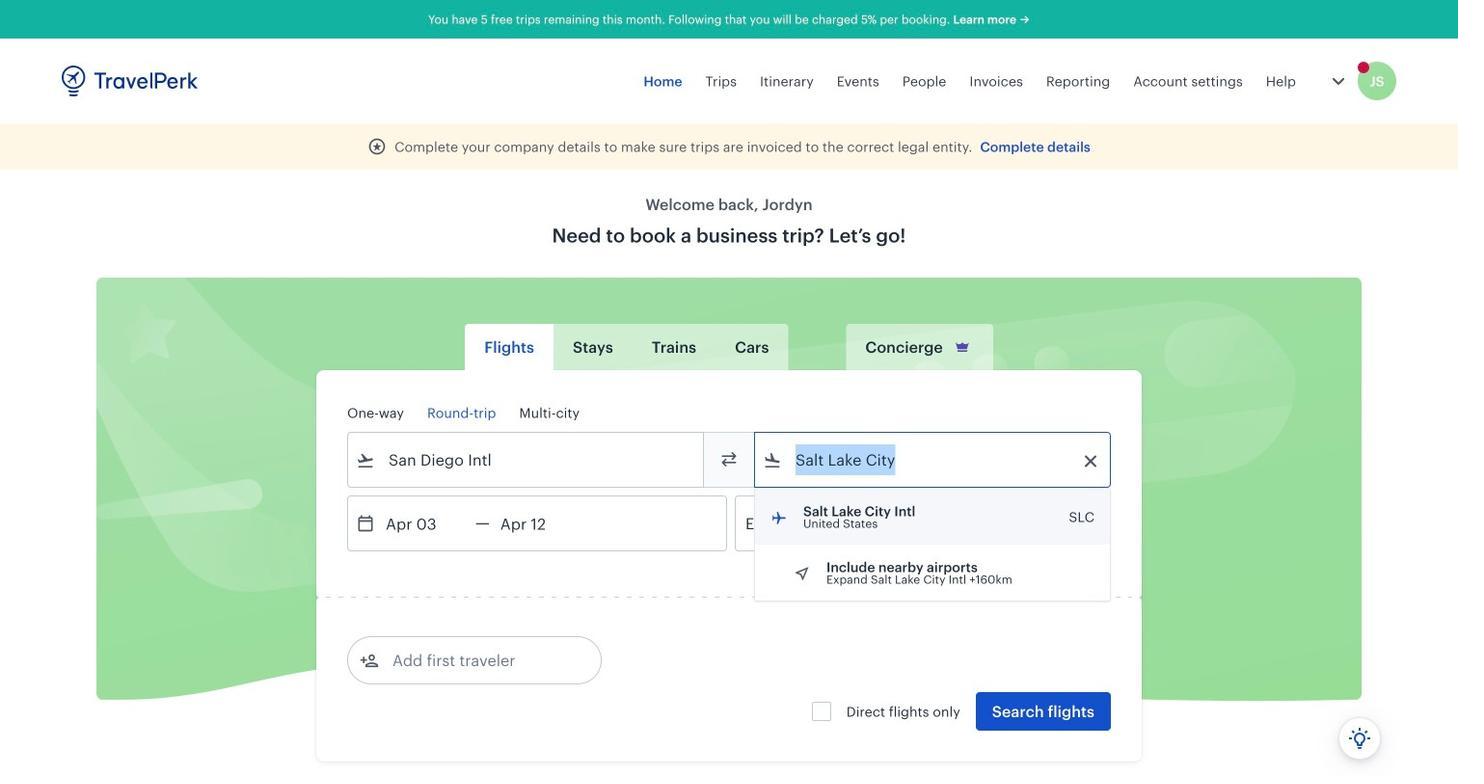 Task type: locate. For each thing, give the bounding box(es) containing it.
From search field
[[375, 445, 678, 476]]

Depart text field
[[375, 497, 476, 551]]



Task type: vqa. For each thing, say whether or not it's contained in the screenshot.
second Delta Air Lines Icon from the top of the page
no



Task type: describe. For each thing, give the bounding box(es) containing it.
Return text field
[[490, 497, 590, 551]]

Add first traveler search field
[[379, 646, 580, 676]]

To search field
[[783, 445, 1086, 476]]



